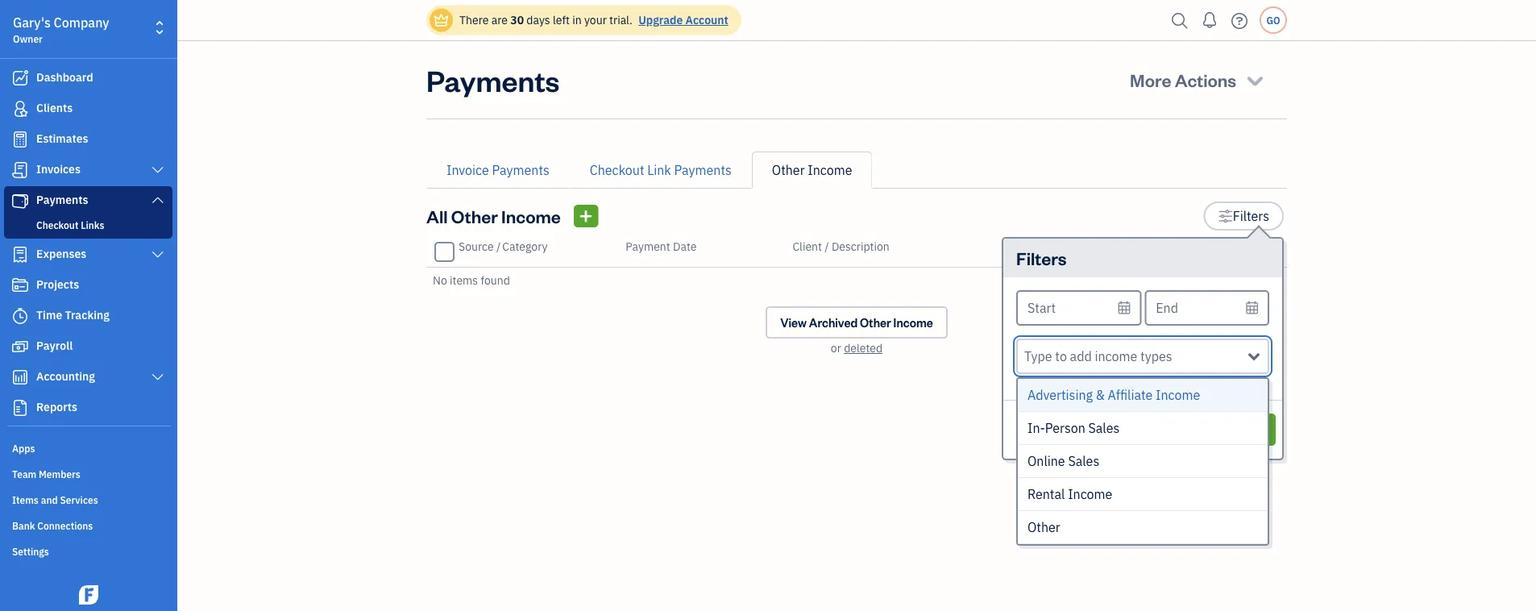 Task type: vqa. For each thing, say whether or not it's contained in the screenshot.
the right Generate
no



Task type: locate. For each thing, give the bounding box(es) containing it.
in-person sales
[[1028, 420, 1120, 437]]

and
[[41, 493, 58, 506]]

1 vertical spatial chevron large down image
[[150, 371, 165, 384]]

no items found
[[433, 273, 510, 288]]

filters up amount
[[1233, 208, 1270, 225]]

clients
[[36, 100, 73, 115]]

chevron large down image inside expenses link
[[150, 248, 165, 261]]

chevron large down image for expenses
[[150, 248, 165, 261]]

payments right invoice on the left of page
[[492, 162, 550, 179]]

more actions
[[1130, 68, 1237, 91]]

expenses link
[[4, 240, 173, 269]]

items
[[12, 493, 39, 506]]

checkout inside main element
[[36, 218, 79, 231]]

advertising & affiliate income
[[1028, 387, 1201, 403]]

report image
[[10, 400, 30, 416]]

checkout
[[590, 162, 645, 179], [36, 218, 79, 231]]

/ for category
[[497, 239, 501, 254]]

estimates
[[36, 131, 88, 146]]

0 vertical spatial filters
[[1233, 208, 1270, 225]]

gary's
[[13, 14, 51, 31]]

/
[[497, 239, 501, 254], [825, 239, 829, 254]]

2 chevron large down image from the top
[[150, 371, 165, 384]]

1 vertical spatial chevron large down image
[[150, 193, 165, 206]]

invoices
[[36, 162, 81, 177]]

payments down are
[[426, 60, 560, 99]]

payment image
[[10, 193, 30, 209]]

filters up start date in mm/dd/yyyy format text box
[[1017, 246, 1067, 269]]

1 horizontal spatial filters
[[1233, 208, 1270, 225]]

services
[[60, 493, 98, 506]]

chevron large down image
[[150, 164, 165, 177], [150, 193, 165, 206]]

0 vertical spatial chevron large down image
[[150, 164, 165, 177]]

chart image
[[10, 369, 30, 385]]

project image
[[10, 277, 30, 293]]

filters inside dropdown button
[[1233, 208, 1270, 225]]

1 horizontal spatial checkout
[[590, 162, 645, 179]]

client / description
[[793, 239, 890, 254]]

main element
[[0, 0, 218, 611]]

deleted link
[[844, 341, 883, 356]]

members
[[39, 468, 80, 480]]

affiliate
[[1108, 387, 1153, 403]]

there
[[460, 12, 489, 27]]

payment date
[[626, 239, 697, 254]]

date
[[673, 239, 697, 254]]

chevrondown image
[[1244, 69, 1267, 91]]

rental income
[[1028, 486, 1113, 503]]

days
[[527, 12, 550, 27]]

clear button
[[1017, 414, 1143, 446]]

connections
[[37, 519, 93, 532]]

gary's company owner
[[13, 14, 109, 45]]

payments up checkout links
[[36, 192, 88, 207]]

list box
[[1018, 379, 1268, 544]]

invoice payments link
[[426, 152, 570, 189]]

rental
[[1028, 486, 1065, 503]]

invoice payments
[[447, 162, 550, 179]]

other down rental
[[1028, 519, 1061, 536]]

0 horizontal spatial filters
[[1017, 246, 1067, 269]]

links
[[81, 218, 104, 231]]

go
[[1267, 14, 1281, 27]]

add new other income entry image
[[579, 206, 594, 226]]

1 horizontal spatial /
[[825, 239, 829, 254]]

are
[[492, 12, 508, 27]]

1 / from the left
[[497, 239, 501, 254]]

0 horizontal spatial /
[[497, 239, 501, 254]]

team members
[[12, 468, 80, 480]]

chevron large down image
[[150, 248, 165, 261], [150, 371, 165, 384]]

crown image
[[433, 12, 450, 29]]

items and services link
[[4, 487, 173, 511]]

0 vertical spatial checkout
[[590, 162, 645, 179]]

checkout links
[[36, 218, 104, 231]]

2 / from the left
[[825, 239, 829, 254]]

chevron large down image down estimates link
[[150, 164, 165, 177]]

other
[[772, 162, 805, 179], [451, 204, 498, 227], [860, 315, 891, 330], [1028, 519, 1061, 536]]

checkout up expenses
[[36, 218, 79, 231]]

invoices link
[[4, 156, 173, 185]]

or
[[831, 341, 842, 356]]

2 chevron large down image from the top
[[150, 193, 165, 206]]

1 vertical spatial sales
[[1069, 453, 1100, 470]]

other up the "deleted" link
[[860, 315, 891, 330]]

/ for description
[[825, 239, 829, 254]]

chevron large down image inside the accounting 'link'
[[150, 371, 165, 384]]

checkout for checkout link payments
[[590, 162, 645, 179]]

dashboard image
[[10, 70, 30, 86]]

1 chevron large down image from the top
[[150, 164, 165, 177]]

checkout left link
[[590, 162, 645, 179]]

payments
[[426, 60, 560, 99], [492, 162, 550, 179], [674, 162, 732, 179], [36, 192, 88, 207]]

payment
[[626, 239, 671, 254]]

chevron large down image up checkout links link
[[150, 193, 165, 206]]

items
[[450, 273, 478, 288]]

checkout links link
[[7, 215, 169, 235]]

chevron large down image down checkout links link
[[150, 248, 165, 261]]

/ right client
[[825, 239, 829, 254]]

sales down clear "button"
[[1069, 453, 1100, 470]]

0 vertical spatial chevron large down image
[[150, 248, 165, 261]]

chevron large down image up reports link
[[150, 371, 165, 384]]

view archived other income
[[781, 315, 933, 330]]

filters button
[[1204, 202, 1284, 231]]

archived
[[809, 315, 858, 330]]

view
[[781, 315, 807, 330]]

company
[[54, 14, 109, 31]]

deleted
[[844, 341, 883, 356]]

1 vertical spatial filters
[[1017, 246, 1067, 269]]

other up client
[[772, 162, 805, 179]]

online
[[1028, 453, 1065, 470]]

chevron large down image for invoices
[[150, 164, 165, 177]]

0 horizontal spatial checkout
[[36, 218, 79, 231]]

sales down "&"
[[1089, 420, 1120, 437]]

/ right source
[[497, 239, 501, 254]]

account
[[686, 12, 729, 27]]

1 chevron large down image from the top
[[150, 248, 165, 261]]

client image
[[10, 101, 30, 117]]

settings link
[[4, 539, 173, 563]]

projects
[[36, 277, 79, 292]]

Type to add income types search field
[[1025, 347, 1249, 366]]

1 vertical spatial checkout
[[36, 218, 79, 231]]

in-
[[1028, 420, 1046, 437]]



Task type: describe. For each thing, give the bounding box(es) containing it.
person
[[1046, 420, 1086, 437]]

expenses
[[36, 246, 86, 261]]

apps link
[[4, 435, 173, 460]]

bank connections link
[[4, 513, 173, 537]]

other up source
[[451, 204, 498, 227]]

other income
[[772, 162, 852, 179]]

projects link
[[4, 271, 173, 300]]

invoice image
[[10, 162, 30, 178]]

payment date button
[[626, 239, 697, 254]]

money image
[[10, 339, 30, 355]]

invoice
[[447, 162, 489, 179]]

description
[[832, 239, 890, 254]]

more
[[1130, 68, 1172, 91]]

expense image
[[10, 247, 30, 263]]

found
[[481, 273, 510, 288]]

left
[[553, 12, 570, 27]]

clients link
[[4, 94, 173, 123]]

more actions button
[[1116, 60, 1281, 99]]

payments inside main element
[[36, 192, 88, 207]]

items and services
[[12, 493, 98, 506]]

no
[[433, 273, 447, 288]]

30
[[511, 12, 524, 27]]

payroll
[[36, 338, 73, 353]]

other income link
[[752, 152, 873, 189]]

actions
[[1175, 68, 1237, 91]]

settings image
[[1218, 206, 1233, 226]]

bank
[[12, 519, 35, 532]]

in
[[573, 12, 582, 27]]

amount
[[1241, 239, 1281, 254]]

reports
[[36, 399, 77, 414]]

go to help image
[[1227, 8, 1253, 33]]

End date in MM/DD/YYYY format text field
[[1145, 290, 1270, 326]]

online sales
[[1028, 453, 1100, 470]]

advertising
[[1028, 387, 1093, 403]]

all other income
[[426, 204, 561, 227]]

payments right link
[[674, 162, 732, 179]]

timer image
[[10, 308, 30, 324]]

amount button
[[1241, 239, 1281, 254]]

apply
[[1193, 420, 1233, 439]]

trial.
[[610, 12, 633, 27]]

chevron large down image for accounting
[[150, 371, 165, 384]]

source / category
[[459, 239, 548, 254]]

tracking
[[65, 308, 110, 322]]

time tracking
[[36, 308, 110, 322]]

bank connections
[[12, 519, 93, 532]]

accounting
[[36, 369, 95, 384]]

accounting link
[[4, 363, 173, 392]]

your
[[584, 12, 607, 27]]

chevron large down image for payments
[[150, 193, 165, 206]]

payroll link
[[4, 332, 173, 361]]

go button
[[1260, 6, 1287, 34]]

team
[[12, 468, 36, 480]]

apply button
[[1150, 414, 1276, 446]]

dashboard
[[36, 70, 93, 85]]

checkout link payments link
[[570, 152, 752, 189]]

payments link
[[4, 186, 173, 215]]

settings
[[12, 545, 49, 558]]

checkout for checkout links
[[36, 218, 79, 231]]

owner
[[13, 32, 43, 45]]

team members link
[[4, 461, 173, 485]]

source
[[459, 239, 494, 254]]

upgrade
[[639, 12, 683, 27]]

apps
[[12, 442, 35, 455]]

there are 30 days left in your trial. upgrade account
[[460, 12, 729, 27]]

category
[[503, 239, 548, 254]]

0 vertical spatial sales
[[1089, 420, 1120, 437]]

estimates link
[[4, 125, 173, 154]]

estimate image
[[10, 131, 30, 148]]

or deleted
[[831, 341, 883, 356]]

time
[[36, 308, 62, 322]]

dashboard link
[[4, 64, 173, 93]]

client
[[793, 239, 822, 254]]

all
[[426, 204, 448, 227]]

&
[[1096, 387, 1105, 403]]

view archived other income link
[[766, 306, 948, 339]]

clear
[[1062, 420, 1098, 439]]

list box containing advertising & affiliate income
[[1018, 379, 1268, 544]]

reports link
[[4, 393, 173, 422]]

upgrade account link
[[635, 12, 729, 27]]

time tracking link
[[4, 302, 173, 331]]

notifications image
[[1197, 4, 1223, 36]]

search image
[[1167, 8, 1193, 33]]

link
[[648, 162, 671, 179]]

freshbooks image
[[76, 585, 102, 605]]

Start date in MM/DD/YYYY format text field
[[1017, 290, 1142, 326]]



